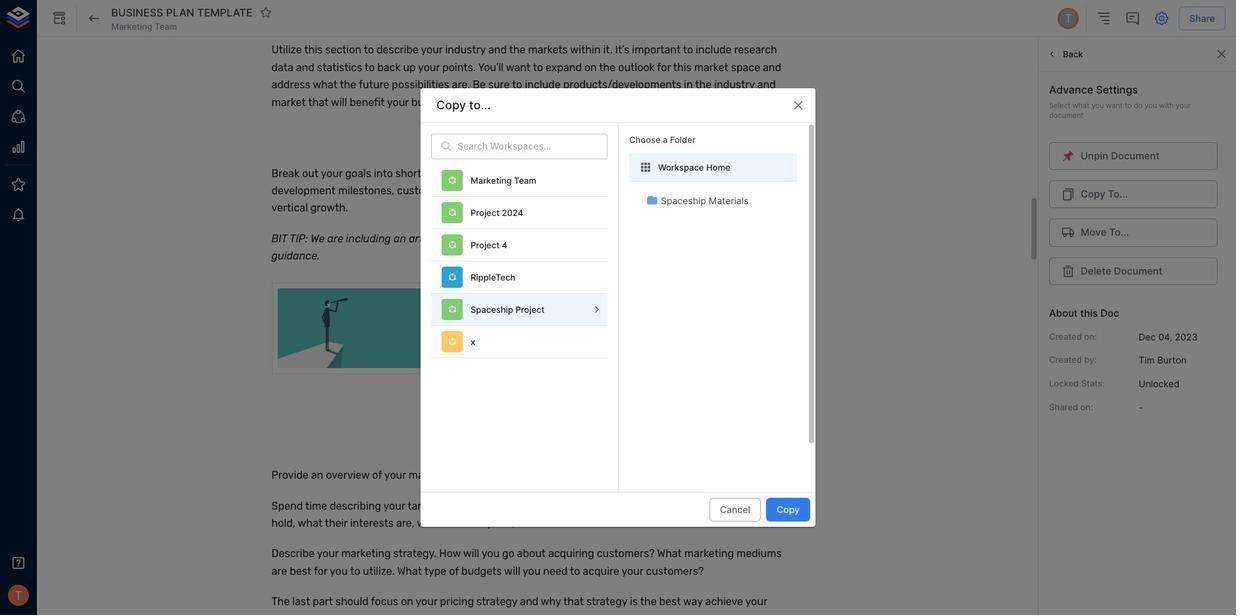 Task type: vqa. For each thing, say whether or not it's contained in the screenshot.
top Password password field
no



Task type: locate. For each thing, give the bounding box(es) containing it.
share button
[[1180, 6, 1226, 30]]

to...
[[469, 98, 491, 112]]

1 vertical spatial marketing
[[471, 175, 512, 185]]

unpin
[[1081, 149, 1109, 162]]

0 horizontal spatial t
[[15, 588, 22, 603]]

unlocked
[[1139, 378, 1180, 389]]

table of contents image
[[1097, 11, 1113, 26]]

marketing up project 2024
[[471, 175, 512, 185]]

copy up move
[[1081, 188, 1106, 200]]

1 vertical spatial project
[[471, 239, 500, 250]]

document inside delete document button
[[1115, 264, 1163, 277]]

1 horizontal spatial spaceship
[[661, 195, 707, 206]]

0 horizontal spatial you
[[1092, 101, 1105, 110]]

2 vertical spatial copy
[[777, 504, 800, 515]]

burton
[[1158, 355, 1187, 366]]

1 horizontal spatial team
[[514, 175, 537, 185]]

on: down this
[[1085, 331, 1098, 342]]

marketing
[[111, 21, 152, 32], [471, 175, 512, 185]]

1 vertical spatial team
[[514, 175, 537, 185]]

share
[[1190, 12, 1216, 24]]

0 vertical spatial created
[[1050, 331, 1083, 342]]

2024
[[502, 207, 524, 218]]

on:
[[1085, 331, 1098, 342], [1081, 401, 1094, 412]]

t
[[1065, 11, 1073, 26], [15, 588, 22, 603]]

document
[[1112, 149, 1160, 162], [1115, 264, 1163, 277]]

t for the leftmost t button
[[15, 588, 22, 603]]

t button
[[1057, 6, 1082, 31], [4, 581, 33, 610]]

to... right move
[[1110, 226, 1130, 239]]

project 4 button
[[431, 229, 608, 261]]

1 horizontal spatial t
[[1065, 11, 1073, 26]]

favorite image
[[260, 7, 272, 18]]

to... for copy to...
[[1109, 188, 1129, 200]]

shared on:
[[1050, 401, 1094, 412]]

business
[[111, 6, 163, 19]]

stats:
[[1082, 378, 1106, 389]]

move to... button
[[1050, 219, 1218, 247]]

1 vertical spatial on:
[[1081, 401, 1094, 412]]

team
[[155, 21, 177, 32], [514, 175, 537, 185]]

you
[[1092, 101, 1105, 110], [1145, 101, 1158, 110]]

0 vertical spatial t
[[1065, 11, 1073, 26]]

0 horizontal spatial t button
[[4, 581, 33, 610]]

0 horizontal spatial copy
[[437, 98, 466, 112]]

spaceship down workspace
[[661, 195, 707, 206]]

copy to... button
[[1050, 180, 1218, 208]]

1 horizontal spatial t button
[[1057, 6, 1082, 31]]

1 vertical spatial marketing team
[[471, 175, 537, 185]]

delete
[[1081, 264, 1112, 277]]

1 horizontal spatial marketing team
[[471, 175, 537, 185]]

project left 2024
[[471, 207, 500, 218]]

4
[[502, 239, 508, 250]]

0 horizontal spatial team
[[155, 21, 177, 32]]

what
[[1073, 101, 1090, 110]]

team inside button
[[514, 175, 537, 185]]

04,
[[1159, 331, 1173, 342]]

project left the 4
[[471, 239, 500, 250]]

marketing down business on the top left of the page
[[111, 21, 152, 32]]

0 horizontal spatial marketing team
[[111, 21, 177, 32]]

x button
[[431, 326, 608, 358]]

0 horizontal spatial spaceship
[[471, 304, 514, 315]]

1 vertical spatial to...
[[1110, 226, 1130, 239]]

0 vertical spatial spaceship
[[661, 195, 707, 206]]

to...
[[1109, 188, 1129, 200], [1110, 226, 1130, 239]]

created
[[1050, 331, 1083, 342], [1050, 355, 1083, 365]]

1 you from the left
[[1092, 101, 1105, 110]]

move
[[1081, 226, 1107, 239]]

rippletech
[[471, 272, 516, 282]]

marketing team button
[[431, 164, 608, 197]]

created by:
[[1050, 355, 1097, 365]]

project for project 4
[[471, 239, 500, 250]]

comments image
[[1126, 11, 1141, 26]]

copy right the cancel at bottom
[[777, 504, 800, 515]]

document up copy to... button
[[1112, 149, 1160, 162]]

workspace home
[[659, 162, 731, 173]]

0 vertical spatial t button
[[1057, 6, 1082, 31]]

copy to...
[[1081, 188, 1129, 200]]

0 vertical spatial team
[[155, 21, 177, 32]]

tim burton
[[1139, 355, 1187, 366]]

spaceship inside spaceship project button
[[471, 304, 514, 315]]

dec 04, 2023
[[1139, 331, 1198, 342]]

2 vertical spatial project
[[516, 304, 545, 315]]

1 horizontal spatial marketing
[[471, 175, 512, 185]]

1 horizontal spatial you
[[1145, 101, 1158, 110]]

created up locked
[[1050, 355, 1083, 365]]

0 vertical spatial marketing
[[111, 21, 152, 32]]

team up project 2024 button
[[514, 175, 537, 185]]

on: right shared
[[1081, 401, 1094, 412]]

project down rippletech button
[[516, 304, 545, 315]]

advance
[[1050, 83, 1094, 96]]

1 horizontal spatial copy
[[777, 504, 800, 515]]

0 vertical spatial marketing team
[[111, 21, 177, 32]]

0 vertical spatial to...
[[1109, 188, 1129, 200]]

plan
[[166, 6, 194, 19]]

1 vertical spatial created
[[1050, 355, 1083, 365]]

marketing team up project 2024
[[471, 175, 537, 185]]

cancel button
[[710, 498, 761, 522]]

created down about
[[1050, 331, 1083, 342]]

unpin document
[[1081, 149, 1160, 162]]

t for the topmost t button
[[1065, 11, 1073, 26]]

spaceship
[[661, 195, 707, 206], [471, 304, 514, 315]]

2 horizontal spatial copy
[[1081, 188, 1106, 200]]

1 created from the top
[[1050, 331, 1083, 342]]

folder
[[670, 134, 696, 145]]

1 vertical spatial copy
[[1081, 188, 1106, 200]]

marketing team link
[[111, 20, 177, 32]]

1 vertical spatial document
[[1115, 264, 1163, 277]]

0 vertical spatial copy
[[437, 98, 466, 112]]

spaceship down rippletech
[[471, 304, 514, 315]]

0 horizontal spatial marketing
[[111, 21, 152, 32]]

copy left to...
[[437, 98, 466, 112]]

2 created from the top
[[1050, 355, 1083, 365]]

team down plan
[[155, 21, 177, 32]]

project
[[471, 207, 500, 218], [471, 239, 500, 250], [516, 304, 545, 315]]

1 vertical spatial t
[[15, 588, 22, 603]]

spaceship for spaceship project
[[471, 304, 514, 315]]

shared
[[1050, 401, 1079, 412]]

to... down unpin document on the right top of page
[[1109, 188, 1129, 200]]

marketing team down business on the top left of the page
[[111, 21, 177, 32]]

0 vertical spatial on:
[[1085, 331, 1098, 342]]

project for project 2024
[[471, 207, 500, 218]]

1 vertical spatial spaceship
[[471, 304, 514, 315]]

you right the do
[[1145, 101, 1158, 110]]

marketing team
[[111, 21, 177, 32], [471, 175, 537, 185]]

0 vertical spatial project
[[471, 207, 500, 218]]

you left want
[[1092, 101, 1105, 110]]

1 vertical spatial t button
[[4, 581, 33, 610]]

0 vertical spatial document
[[1112, 149, 1160, 162]]

Search Workspaces... text field
[[458, 133, 608, 159]]

workspace home button
[[630, 154, 798, 182]]

document down move to... button in the top of the page
[[1115, 264, 1163, 277]]

copy
[[437, 98, 466, 112], [1081, 188, 1106, 200], [777, 504, 800, 515]]

delete document button
[[1050, 257, 1218, 285]]

marketing team inside marketing team button
[[471, 175, 537, 185]]



Task type: describe. For each thing, give the bounding box(es) containing it.
2 you from the left
[[1145, 101, 1158, 110]]

show wiki image
[[51, 11, 67, 26]]

spaceship for spaceship materials
[[661, 195, 707, 206]]

want
[[1107, 101, 1123, 110]]

doc
[[1101, 307, 1120, 319]]

-
[[1139, 401, 1144, 413]]

do
[[1134, 101, 1143, 110]]

cancel
[[720, 504, 751, 515]]

delete document
[[1081, 264, 1163, 277]]

template
[[197, 6, 253, 19]]

a
[[663, 134, 668, 145]]

on: for shared on:
[[1081, 401, 1094, 412]]

copy for copy to...
[[1081, 188, 1106, 200]]

home
[[707, 162, 731, 173]]

marketing inside button
[[471, 175, 512, 185]]

back
[[1064, 48, 1084, 59]]

back button
[[1045, 44, 1087, 64]]

this
[[1081, 307, 1098, 319]]

spaceship project button
[[431, 294, 608, 326]]

locked stats:
[[1050, 378, 1106, 389]]

dec
[[1139, 331, 1156, 342]]

copy button
[[767, 498, 811, 522]]

on: for created on:
[[1085, 331, 1098, 342]]

locked
[[1050, 378, 1080, 389]]

materials
[[709, 195, 749, 206]]

with
[[1160, 101, 1174, 110]]

advance settings select what you want to do you with your document
[[1050, 83, 1192, 120]]

project 2024
[[471, 207, 524, 218]]

document
[[1050, 111, 1084, 120]]

document for unpin document
[[1112, 149, 1160, 162]]

created on:
[[1050, 331, 1098, 342]]

move to...
[[1081, 226, 1130, 239]]

copy to...
[[437, 98, 491, 112]]

by:
[[1085, 355, 1097, 365]]

settings image
[[1155, 11, 1170, 26]]

spaceship project
[[471, 304, 545, 315]]

copy for copy to...
[[437, 98, 466, 112]]

choose
[[630, 134, 661, 145]]

workspace
[[659, 162, 704, 173]]

project 4
[[471, 239, 508, 250]]

created for created on:
[[1050, 331, 1083, 342]]

your
[[1176, 101, 1192, 110]]

copy to... dialog
[[421, 88, 816, 535]]

spaceship materials
[[661, 195, 749, 206]]

choose a folder
[[630, 134, 696, 145]]

about this doc
[[1050, 307, 1120, 319]]

2023
[[1176, 331, 1198, 342]]

business plan template
[[111, 6, 253, 19]]

project 2024 button
[[431, 197, 608, 229]]

settings
[[1097, 83, 1139, 96]]

created for created by:
[[1050, 355, 1083, 365]]

to... for move to...
[[1110, 226, 1130, 239]]

x
[[471, 336, 476, 347]]

copy for copy
[[777, 504, 800, 515]]

rippletech button
[[431, 261, 608, 294]]

about
[[1050, 307, 1078, 319]]

go back image
[[86, 11, 102, 26]]

select
[[1050, 101, 1071, 110]]

document for delete document
[[1115, 264, 1163, 277]]

tim
[[1139, 355, 1155, 366]]

to
[[1126, 101, 1132, 110]]



